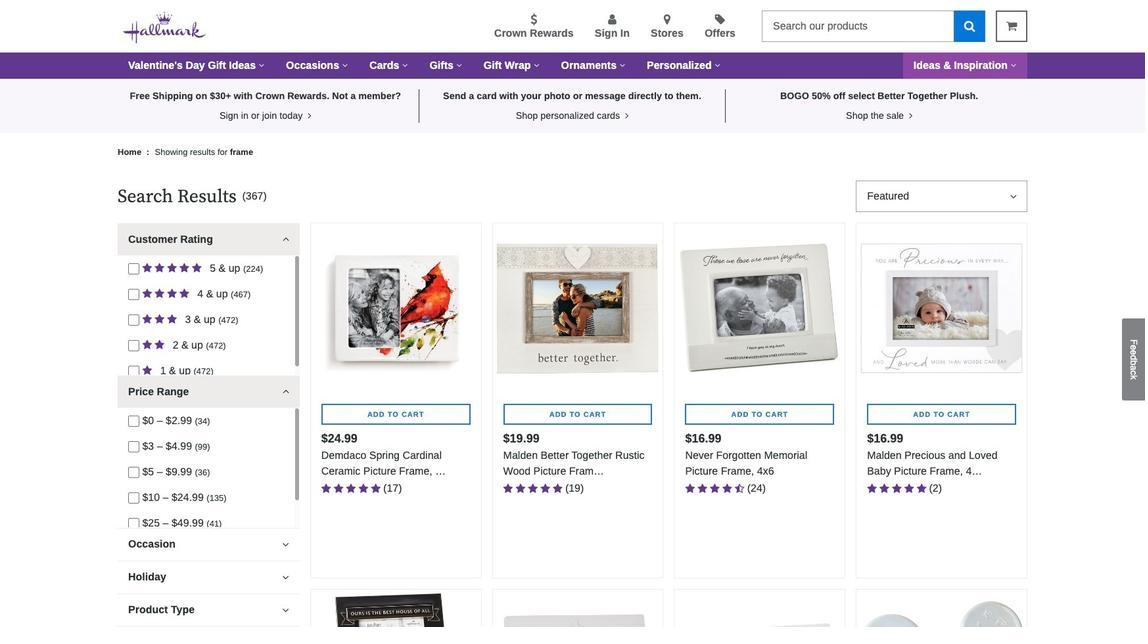 Task type: locate. For each thing, give the bounding box(es) containing it.
1 tab from the top
[[118, 223, 300, 256]]

menu
[[227, 11, 752, 41]]

angle down image
[[282, 387, 289, 398]]

None checkbox
[[128, 264, 139, 275], [128, 416, 139, 427], [128, 442, 139, 453], [128, 519, 139, 530], [128, 264, 139, 275], [128, 416, 139, 427], [128, 442, 139, 453], [128, 519, 139, 530]]

malden better together rustic wood picture frame, 4x6, image
[[493, 224, 663, 394]]

None search field
[[762, 11, 986, 42]]

1 angle down image from the top
[[282, 235, 289, 245]]

angle down image for 4th tab from the bottom of the page
[[282, 540, 289, 550]]

article
[[310, 223, 482, 579], [492, 223, 664, 579], [674, 223, 846, 579], [856, 223, 1028, 579], [118, 223, 300, 384], [118, 376, 300, 562], [310, 590, 482, 628], [492, 590, 664, 628]]

2 horizontal spatial icon image
[[907, 111, 913, 120]]

malden precious and loved baby picture frame, 4x6, image
[[857, 224, 1027, 394], [857, 224, 1027, 394]]

3 angle down image from the top
[[282, 573, 289, 583]]

3 tab from the top
[[118, 529, 300, 561]]

banner
[[0, 0, 1145, 79], [118, 186, 300, 209]]

menu bar
[[118, 53, 1028, 79]]

never forgotten memorial picture frame, 4x6, image
[[675, 224, 845, 394], [675, 224, 845, 394]]

2 angle down image from the top
[[282, 540, 289, 550]]

4 tab from the top
[[118, 561, 300, 594]]

harry potter™ hogwarts™ best house of all picture frame, 4x6, image
[[311, 590, 481, 628], [311, 590, 481, 628]]

tab list
[[118, 223, 300, 628]]

5 tab from the top
[[118, 594, 300, 626]]

search image
[[964, 20, 975, 32]]

customer rating filters element
[[118, 256, 294, 384]]

disney 100 years of wonder mickey ears ceramic picture frame, 4x4, image
[[857, 590, 1027, 628], [857, 590, 1027, 628]]

icon image
[[305, 111, 311, 120], [623, 111, 629, 120], [907, 111, 913, 120]]

0 horizontal spatial icon image
[[305, 111, 311, 120]]

4 angle down image from the top
[[282, 605, 289, 616]]

angle down image
[[282, 235, 289, 245], [282, 540, 289, 550], [282, 573, 289, 583], [282, 605, 289, 616]]

1 horizontal spatial icon image
[[623, 111, 629, 120]]

section
[[118, 181, 300, 628]]

None checkbox
[[128, 289, 139, 301], [128, 315, 139, 326], [128, 341, 139, 352], [128, 366, 139, 377], [128, 468, 139, 479], [128, 493, 139, 504], [128, 289, 139, 301], [128, 315, 139, 326], [128, 341, 139, 352], [128, 366, 139, 377], [128, 468, 139, 479], [128, 493, 139, 504]]

main content
[[0, 79, 1145, 628]]

tab
[[118, 223, 300, 256], [118, 376, 300, 408], [118, 529, 300, 561], [118, 561, 300, 594], [118, 594, 300, 626], [118, 627, 300, 628]]

star wars™ han solo™ and princess leia™ i love you i know ceramic picture frame, 4x6, image
[[675, 590, 845, 628], [675, 590, 845, 628]]

0 vertical spatial banner
[[0, 0, 1145, 79]]



Task type: describe. For each thing, give the bounding box(es) containing it.
shopping cart image
[[1006, 20, 1017, 32]]

6 tab from the top
[[118, 627, 300, 628]]

angle down image for 4th tab from the top of the page
[[282, 573, 289, 583]]

2 icon image from the left
[[623, 111, 629, 120]]

Search our products search field
[[762, 11, 954, 42]]

2 tab from the top
[[118, 376, 300, 408]]

price range filters element
[[118, 408, 294, 562]]

angle down image for fifth tab from the top
[[282, 605, 289, 616]]

1 vertical spatial banner
[[118, 186, 300, 209]]

3 icon image from the left
[[907, 111, 913, 120]]

demdaco spring cardinal ceramic picture frame, 4x6, image
[[311, 224, 481, 394]]

1 icon image from the left
[[305, 111, 311, 120]]

hallmark image
[[123, 12, 206, 43]]

product list element
[[310, 223, 1028, 628]]

angle down image for sixth tab from the bottom
[[282, 235, 289, 245]]

for this child we prayed sonogram porcelain picture frame, 3.75x2.5, image
[[493, 590, 663, 628]]



Task type: vqa. For each thing, say whether or not it's contained in the screenshot.
Status
no



